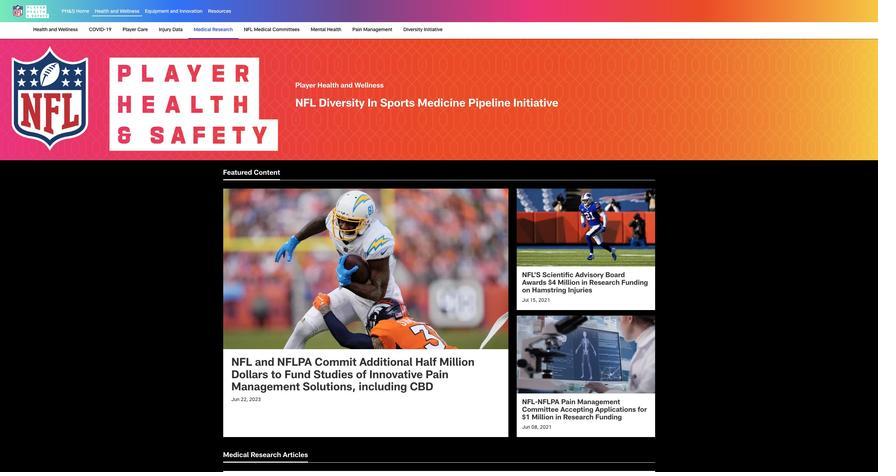 Task type: vqa. For each thing, say whether or not it's contained in the screenshot.
bottommost the Shop
no



Task type: describe. For each thing, give the bounding box(es) containing it.
jun for nfl and nflpa commit additional half million dollars to fund studies of innovative pain management solutions, including cbd
[[232, 398, 240, 403]]

cbd
[[410, 383, 434, 394]]

million inside nfl-nflpa pain management committee accepting applications for $1 million in research funding
[[532, 415, 554, 422]]

commit
[[315, 358, 357, 369]]

board
[[606, 273, 625, 280]]

covid-19
[[89, 28, 112, 33]]

mental
[[311, 28, 326, 33]]

pain management
[[353, 28, 393, 33]]

committee
[[522, 407, 559, 414]]

banner containing ph&s home
[[0, 0, 879, 39]]

19
[[106, 28, 112, 33]]

medical for medical research
[[194, 28, 211, 33]]

to
[[271, 370, 282, 381]]

player health and safety logo image
[[11, 3, 51, 19]]

pain management link
[[350, 22, 395, 38]]

and inside 'nfl and nflpa commit additional half million dollars to fund studies of innovative pain management solutions, including cbd'
[[255, 358, 275, 369]]

million for $4
[[558, 280, 580, 287]]

nfl-nflpa pain management committee accepting applications for $1 million in research funding image
[[517, 316, 655, 394]]

home
[[76, 9, 89, 14]]

nfl for nfl diversity in sports medicine pipeline initiative
[[295, 99, 316, 110]]

player health and wellness
[[295, 83, 384, 90]]

on
[[522, 288, 531, 295]]

diversity inside banner
[[404, 28, 423, 33]]

medical research articles
[[223, 452, 308, 459]]

player care
[[123, 28, 148, 33]]

ph&s home
[[62, 9, 89, 14]]

equipment and innovation
[[145, 9, 203, 14]]

articles
[[283, 452, 308, 459]]

additional
[[360, 358, 413, 369]]

pipeline
[[469, 99, 511, 110]]

2021 for on
[[539, 299, 550, 304]]

featured
[[223, 170, 252, 177]]

1 horizontal spatial health and wellness link
[[95, 9, 139, 14]]

committees
[[273, 28, 300, 33]]

resources link
[[208, 9, 231, 14]]

resources
[[208, 9, 231, 14]]

medical for medical research articles
[[223, 452, 249, 459]]

nfl-nflpa pain management committee accepting applications for $1 million in research funding
[[522, 400, 647, 422]]

pain inside 'nfl and nflpa commit additional half million dollars to fund studies of innovative pain management solutions, including cbd'
[[426, 370, 449, 381]]

innovation
[[180, 9, 203, 14]]

nfl and nflpa commit additional half million dollars to fund studies of innovative pain management solutions, including cbd
[[232, 358, 475, 394]]

solutions,
[[303, 383, 356, 394]]

and for rightmost health and wellness link
[[110, 9, 119, 14]]

diversity inside page main content main content
[[319, 99, 365, 110]]

0 horizontal spatial wellness
[[58, 28, 78, 33]]

research down resources on the left
[[212, 28, 233, 33]]

injury data
[[159, 28, 183, 33]]

player health and wellness image
[[0, 39, 290, 160]]

health inside page main content main content
[[318, 83, 339, 90]]

covid-19 link
[[86, 22, 114, 38]]

jun 08, 2021
[[522, 426, 552, 430]]

2021 for in
[[540, 426, 552, 430]]

fund
[[285, 370, 311, 381]]

for
[[638, 407, 647, 414]]

health and wellness for rightmost health and wellness link
[[95, 9, 139, 14]]

22,
[[241, 398, 248, 403]]

applications
[[596, 407, 636, 414]]

nfl for nfl medical committees
[[244, 28, 253, 33]]

mental health
[[311, 28, 342, 33]]

jul
[[522, 299, 529, 304]]

health inside "link"
[[327, 28, 342, 33]]

2 horizontal spatial medical
[[254, 28, 271, 33]]

including
[[359, 383, 407, 394]]

player for player health and wellness
[[295, 83, 316, 90]]

health and wellness for bottom health and wellness link
[[33, 28, 78, 33]]

medical research
[[194, 28, 233, 33]]

research left articles
[[251, 452, 281, 459]]

dollars
[[232, 370, 268, 381]]

$1
[[522, 415, 530, 422]]

of
[[356, 370, 367, 381]]



Task type: locate. For each thing, give the bounding box(es) containing it.
scientific
[[543, 273, 574, 280]]

and for bottom health and wellness link
[[49, 28, 57, 33]]

0 vertical spatial wellness
[[120, 9, 139, 14]]

0 horizontal spatial initiative
[[424, 28, 443, 33]]

nfl for nfl and nflpa commit additional half million dollars to fund studies of innovative pain management solutions, including cbd
[[232, 358, 252, 369]]

research down accepting on the right bottom
[[563, 415, 594, 422]]

0 vertical spatial in
[[582, 280, 588, 287]]

jun for nfl-nflpa pain management committee accepting applications for $1 million in research funding
[[522, 426, 531, 430]]

awards
[[522, 280, 547, 287]]

0 vertical spatial diversity
[[404, 28, 423, 33]]

funding inside nfl-nflpa pain management committee accepting applications for $1 million in research funding
[[596, 415, 622, 422]]

nflpa inside nfl-nflpa pain management committee accepting applications for $1 million in research funding
[[538, 400, 560, 407]]

page main content main content
[[0, 39, 879, 472]]

0 vertical spatial funding
[[622, 280, 648, 287]]

million down scientific
[[558, 280, 580, 287]]

care
[[138, 28, 148, 33]]

medical
[[194, 28, 211, 33], [254, 28, 271, 33], [223, 452, 249, 459]]

pain up accepting on the right bottom
[[561, 400, 576, 407]]

in inside nfl-nflpa pain management committee accepting applications for $1 million in research funding
[[556, 415, 562, 422]]

medical inside page main content main content
[[223, 452, 249, 459]]

million right the half
[[440, 358, 475, 369]]

initiative
[[424, 28, 443, 33], [514, 99, 559, 110]]

1 vertical spatial jun
[[522, 426, 531, 430]]

in down committee
[[556, 415, 562, 422]]

nfl's
[[522, 273, 541, 280]]

0 vertical spatial nfl
[[244, 28, 253, 33]]

diversity initiative link
[[401, 22, 446, 38]]

nfl-
[[522, 400, 538, 407]]

0 horizontal spatial health and wellness
[[33, 28, 78, 33]]

wellness
[[120, 9, 139, 14], [58, 28, 78, 33], [355, 83, 384, 90]]

1 horizontal spatial jun
[[522, 426, 531, 430]]

funding down 'board'
[[622, 280, 648, 287]]

1 vertical spatial funding
[[596, 415, 622, 422]]

player for player care
[[123, 28, 136, 33]]

jun 22, 2023
[[232, 398, 261, 403]]

15,
[[530, 299, 537, 304]]

2 vertical spatial management
[[578, 400, 620, 407]]

health and wellness link up the 19
[[95, 9, 139, 14]]

injury data link
[[156, 22, 186, 38]]

and for equipment and innovation link
[[170, 9, 178, 14]]

million for half
[[440, 358, 475, 369]]

funding inside nfl's scientific advisory board awards $4 million in research funding on hamstring injuries
[[622, 280, 648, 287]]

pain
[[353, 28, 362, 33], [426, 370, 449, 381], [561, 400, 576, 407]]

08,
[[532, 426, 539, 430]]

1 vertical spatial diversity
[[319, 99, 365, 110]]

0 vertical spatial 2021
[[539, 299, 550, 304]]

half
[[416, 358, 437, 369]]

innovative
[[370, 370, 423, 381]]

wellness down ph&s
[[58, 28, 78, 33]]

1 vertical spatial wellness
[[58, 28, 78, 33]]

injuries
[[568, 288, 593, 295]]

health and wellness up the 19
[[95, 9, 139, 14]]

0 horizontal spatial nflpa
[[277, 358, 312, 369]]

medical research link
[[191, 22, 236, 38]]

1 vertical spatial in
[[556, 415, 562, 422]]

ph&s
[[62, 9, 75, 14]]

diversity
[[404, 28, 423, 33], [319, 99, 365, 110]]

jun left the 22,
[[232, 398, 240, 403]]

research inside nfl-nflpa pain management committee accepting applications for $1 million in research funding
[[563, 415, 594, 422]]

1 horizontal spatial diversity
[[404, 28, 423, 33]]

diversity initiative
[[404, 28, 443, 33]]

2 horizontal spatial wellness
[[355, 83, 384, 90]]

0 vertical spatial initiative
[[424, 28, 443, 33]]

0 horizontal spatial pain
[[353, 28, 362, 33]]

1 vertical spatial million
[[440, 358, 475, 369]]

pain inside nfl-nflpa pain management committee accepting applications for $1 million in research funding
[[561, 400, 576, 407]]

jun
[[232, 398, 240, 403], [522, 426, 531, 430]]

player
[[123, 28, 136, 33], [295, 83, 316, 90]]

0 horizontal spatial million
[[440, 358, 475, 369]]

nflpa up fund
[[277, 358, 312, 369]]

nflpa inside 'nfl and nflpa commit additional half million dollars to fund studies of innovative pain management solutions, including cbd'
[[277, 358, 312, 369]]

health
[[95, 9, 109, 14], [33, 28, 48, 33], [327, 28, 342, 33], [318, 83, 339, 90]]

research down 'board'
[[590, 280, 620, 287]]

0 horizontal spatial jun
[[232, 398, 240, 403]]

nfl's scientific advisory board awards $4 million in research funding on hamstring injuries image
[[517, 189, 655, 267]]

0 vertical spatial nflpa
[[277, 358, 312, 369]]

1 horizontal spatial initiative
[[514, 99, 559, 110]]

2 vertical spatial million
[[532, 415, 554, 422]]

equipment
[[145, 9, 169, 14]]

2021
[[539, 299, 550, 304], [540, 426, 552, 430]]

hamstring
[[532, 288, 567, 295]]

jul 15, 2021
[[522, 299, 550, 304]]

2021 right '08,'
[[540, 426, 552, 430]]

nfl diversity in sports medicine pipeline initiative
[[295, 99, 559, 110]]

nfl
[[244, 28, 253, 33], [295, 99, 316, 110], [232, 358, 252, 369]]

pain down the half
[[426, 370, 449, 381]]

covid-
[[89, 28, 106, 33]]

1 vertical spatial 2021
[[540, 426, 552, 430]]

data
[[173, 28, 183, 33]]

0 horizontal spatial in
[[556, 415, 562, 422]]

health and wellness down ph&s
[[33, 28, 78, 33]]

0 vertical spatial health and wellness
[[95, 9, 139, 14]]

nfl's scientific advisory board awards $4 million in research funding on hamstring injuries
[[522, 273, 648, 295]]

initiative inside page main content main content
[[514, 99, 559, 110]]

1 vertical spatial health and wellness
[[33, 28, 78, 33]]

0 vertical spatial pain
[[353, 28, 362, 33]]

nfl and nflpa commit additional half million dollars to fund studies of innovative pain management solutions, including cbd image
[[223, 189, 509, 350]]

advisory
[[576, 273, 604, 280]]

pain right mental health
[[353, 28, 362, 33]]

ph&s home link
[[62, 9, 89, 14]]

health and wellness link down ph&s
[[33, 22, 81, 38]]

player inside page main content main content
[[295, 83, 316, 90]]

management inside 'nfl and nflpa commit additional half million dollars to fund studies of innovative pain management solutions, including cbd'
[[232, 383, 300, 394]]

research inside nfl's scientific advisory board awards $4 million in research funding on hamstring injuries
[[590, 280, 620, 287]]

1 vertical spatial player
[[295, 83, 316, 90]]

management
[[364, 28, 393, 33], [232, 383, 300, 394], [578, 400, 620, 407]]

2 vertical spatial nfl
[[232, 358, 252, 369]]

0 vertical spatial management
[[364, 28, 393, 33]]

million inside 'nfl and nflpa commit additional half million dollars to fund studies of innovative pain management solutions, including cbd'
[[440, 358, 475, 369]]

featured content
[[223, 170, 280, 177]]

$4
[[549, 280, 556, 287]]

wellness up in
[[355, 83, 384, 90]]

management inside nfl-nflpa pain management committee accepting applications for $1 million in research funding
[[578, 400, 620, 407]]

2 horizontal spatial million
[[558, 280, 580, 287]]

1 horizontal spatial million
[[532, 415, 554, 422]]

nflpa
[[277, 358, 312, 369], [538, 400, 560, 407]]

nfl inside 'nfl and nflpa commit additional half million dollars to fund studies of innovative pain management solutions, including cbd'
[[232, 358, 252, 369]]

2 vertical spatial wellness
[[355, 83, 384, 90]]

accepting
[[561, 407, 594, 414]]

1 horizontal spatial nflpa
[[538, 400, 560, 407]]

2 horizontal spatial pain
[[561, 400, 576, 407]]

mental health link
[[308, 22, 344, 38]]

0 vertical spatial jun
[[232, 398, 240, 403]]

1 horizontal spatial pain
[[426, 370, 449, 381]]

1 vertical spatial initiative
[[514, 99, 559, 110]]

jun left '08,'
[[522, 426, 531, 430]]

1 vertical spatial health and wellness link
[[33, 22, 81, 38]]

0 horizontal spatial diversity
[[319, 99, 365, 110]]

in
[[368, 99, 378, 110]]

2 horizontal spatial management
[[578, 400, 620, 407]]

equipment and innovation link
[[145, 9, 203, 14]]

1 vertical spatial pain
[[426, 370, 449, 381]]

1 horizontal spatial management
[[364, 28, 393, 33]]

1 horizontal spatial in
[[582, 280, 588, 287]]

1 vertical spatial nfl
[[295, 99, 316, 110]]

funding down applications
[[596, 415, 622, 422]]

2023
[[249, 398, 261, 403]]

1 horizontal spatial health and wellness
[[95, 9, 139, 14]]

nfl medical committees
[[244, 28, 300, 33]]

injury
[[159, 28, 171, 33]]

million inside nfl's scientific advisory board awards $4 million in research funding on hamstring injuries
[[558, 280, 580, 287]]

0 horizontal spatial player
[[123, 28, 136, 33]]

0 horizontal spatial medical
[[194, 28, 211, 33]]

wellness inside page main content main content
[[355, 83, 384, 90]]

wellness up player care
[[120, 9, 139, 14]]

0 horizontal spatial health and wellness link
[[33, 22, 81, 38]]

2021 right "15,"
[[539, 299, 550, 304]]

million
[[558, 280, 580, 287], [440, 358, 475, 369], [532, 415, 554, 422]]

health and wellness
[[95, 9, 139, 14], [33, 28, 78, 33]]

1 vertical spatial nflpa
[[538, 400, 560, 407]]

nfl inside nfl medical committees link
[[244, 28, 253, 33]]

player inside banner
[[123, 28, 136, 33]]

0 vertical spatial player
[[123, 28, 136, 33]]

player care link
[[120, 22, 151, 38]]

0 horizontal spatial management
[[232, 383, 300, 394]]

0 vertical spatial million
[[558, 280, 580, 287]]

medicine
[[418, 99, 466, 110]]

health and wellness link
[[95, 9, 139, 14], [33, 22, 81, 38]]

1 vertical spatial management
[[232, 383, 300, 394]]

nflpa up committee
[[538, 400, 560, 407]]

1 horizontal spatial player
[[295, 83, 316, 90]]

studies
[[314, 370, 353, 381]]

0 vertical spatial health and wellness link
[[95, 9, 139, 14]]

in up injuries
[[582, 280, 588, 287]]

in inside nfl's scientific advisory board awards $4 million in research funding on hamstring injuries
[[582, 280, 588, 287]]

1 horizontal spatial medical
[[223, 452, 249, 459]]

and
[[110, 9, 119, 14], [170, 9, 178, 14], [49, 28, 57, 33], [341, 83, 353, 90], [255, 358, 275, 369]]

content
[[254, 170, 280, 177]]

2 vertical spatial pain
[[561, 400, 576, 407]]

research
[[212, 28, 233, 33], [590, 280, 620, 287], [563, 415, 594, 422], [251, 452, 281, 459]]

in
[[582, 280, 588, 287], [556, 415, 562, 422]]

nfl medical committees link
[[241, 22, 303, 38]]

banner
[[0, 0, 879, 39]]

sports
[[380, 99, 415, 110]]

1 horizontal spatial wellness
[[120, 9, 139, 14]]

funding
[[622, 280, 648, 287], [596, 415, 622, 422]]

million down committee
[[532, 415, 554, 422]]



